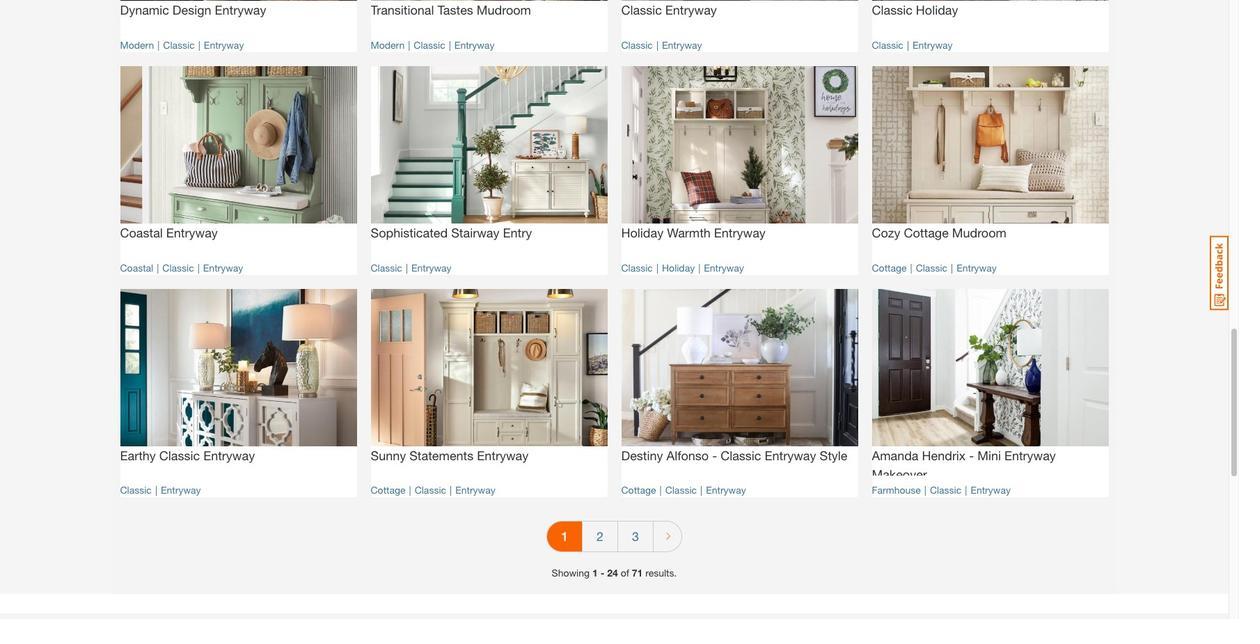 Task type: locate. For each thing, give the bounding box(es) containing it.
modern | classic | entryway down design
[[120, 39, 244, 51]]

coastal for coastal | classic | entryway
[[120, 262, 153, 273]]

coastal link
[[120, 262, 153, 273]]

cottage | classic | entryway down cozy cottage mudroom
[[872, 262, 997, 273]]

modern | classic | entryway for tastes
[[371, 39, 495, 51]]

dynamic design entryway link
[[120, 1, 357, 30]]

1 horizontal spatial modern | classic | entryway
[[371, 39, 495, 51]]

coastal
[[120, 225, 163, 240], [120, 262, 153, 273]]

- inside amanda hendrix - mini entryway makeover farmhouse | classic | entryway
[[970, 448, 975, 463]]

entryway link down holiday warmth entryway link
[[704, 262, 744, 273]]

-
[[713, 448, 718, 463], [970, 448, 975, 463], [601, 567, 605, 579]]

classic | entryway down classic entryway
[[622, 39, 702, 51]]

0 horizontal spatial 1
[[561, 529, 568, 544]]

sunny
[[371, 448, 406, 463]]

1 horizontal spatial modern link
[[371, 39, 405, 51]]

entryway link down the amanda hendrix - mini entryway makeover link
[[971, 484, 1011, 496]]

stretchy image image for cottage
[[872, 66, 1109, 224]]

- right alfonso
[[713, 448, 718, 463]]

cottage link down cozy
[[872, 262, 907, 273]]

entry
[[503, 225, 532, 240]]

classic | entryway down sophisticated
[[371, 262, 452, 273]]

classic link
[[163, 39, 195, 51], [414, 39, 446, 51], [622, 39, 653, 51], [872, 39, 904, 51], [162, 262, 194, 273], [371, 262, 402, 273], [622, 262, 653, 273], [916, 262, 948, 273], [120, 484, 152, 496], [415, 484, 446, 496], [666, 484, 697, 496], [930, 484, 962, 496]]

modern down transitional
[[371, 39, 405, 51]]

stretchy image image for classic
[[120, 289, 357, 447]]

modern
[[120, 39, 154, 51], [371, 39, 405, 51]]

cozy cottage mudroom
[[872, 225, 1007, 240]]

modern for dynamic
[[120, 39, 154, 51]]

1 inside 1 button
[[561, 529, 568, 544]]

0 horizontal spatial modern
[[120, 39, 154, 51]]

classic link down earthy
[[120, 484, 152, 496]]

results.
[[646, 567, 677, 579]]

dynamic
[[120, 2, 169, 18]]

1 modern link from the left
[[120, 39, 154, 51]]

2 horizontal spatial cottage | classic | entryway
[[872, 262, 997, 273]]

entryway link down sunny statements entryway link
[[456, 484, 496, 496]]

cottage for cozy cottage mudroom
[[872, 262, 907, 273]]

transitional
[[371, 2, 434, 18]]

3 button
[[618, 522, 653, 552]]

stretchy image image for alfonso
[[622, 289, 858, 447]]

cottage
[[904, 225, 949, 240], [872, 262, 907, 273], [371, 484, 406, 496], [622, 484, 656, 496]]

classic holiday
[[872, 2, 959, 18]]

coastal up coastal link
[[120, 225, 163, 240]]

classic link down cozy cottage mudroom
[[916, 262, 948, 273]]

1 horizontal spatial modern
[[371, 39, 405, 51]]

mudroom inside "link"
[[477, 2, 531, 18]]

modern link for dynamic design entryway
[[120, 39, 154, 51]]

amanda hendrix - mini entryway makeover link
[[872, 447, 1109, 482]]

1 horizontal spatial -
[[713, 448, 718, 463]]

holiday link
[[662, 262, 695, 273]]

modern link down transitional
[[371, 39, 405, 51]]

- left 'mini'
[[970, 448, 975, 463]]

stairway
[[451, 225, 500, 240]]

makeover
[[872, 467, 928, 482]]

modern down the 'dynamic'
[[120, 39, 154, 51]]

earthy classic entryway
[[120, 448, 255, 463]]

cottage | classic | entryway down statements
[[371, 484, 496, 496]]

sunny statements entryway
[[371, 448, 529, 463]]

1 left 24 on the left of the page
[[593, 567, 598, 579]]

0 vertical spatial mudroom
[[477, 2, 531, 18]]

1 horizontal spatial mudroom
[[953, 225, 1007, 240]]

2 modern link from the left
[[371, 39, 405, 51]]

entryway link down destiny alfonso - classic entryway style link
[[706, 484, 746, 496]]

sophisticated stairway entry
[[371, 225, 532, 240]]

0 horizontal spatial -
[[601, 567, 605, 579]]

classic
[[622, 2, 662, 18], [872, 2, 913, 18], [163, 39, 195, 51], [414, 39, 446, 51], [622, 39, 653, 51], [872, 39, 904, 51], [162, 262, 194, 273], [371, 262, 402, 273], [622, 262, 653, 273], [916, 262, 948, 273], [159, 448, 200, 463], [721, 448, 762, 463], [120, 484, 152, 496], [415, 484, 446, 496], [666, 484, 697, 496], [930, 484, 962, 496]]

1
[[561, 529, 568, 544], [593, 567, 598, 579]]

1 vertical spatial mudroom
[[953, 225, 1007, 240]]

classic link down statements
[[415, 484, 446, 496]]

classic entryway
[[622, 2, 717, 18]]

mini
[[978, 448, 1001, 463]]

1 modern from the left
[[120, 39, 154, 51]]

cottage link
[[872, 262, 907, 273], [371, 484, 406, 496], [622, 484, 656, 496]]

entryway link down earthy classic entryway
[[161, 484, 201, 496]]

hendrix
[[923, 448, 966, 463]]

classic | entryway for stairway
[[371, 262, 452, 273]]

2 modern | classic | entryway from the left
[[371, 39, 495, 51]]

cottage link for destiny
[[622, 484, 656, 496]]

|
[[158, 39, 160, 51], [198, 39, 200, 51], [408, 39, 410, 51], [449, 39, 451, 51], [657, 39, 659, 51], [907, 39, 910, 51], [157, 262, 159, 273], [198, 262, 200, 273], [406, 262, 408, 273], [657, 262, 659, 273], [699, 262, 701, 273], [911, 262, 913, 273], [951, 262, 954, 273], [155, 484, 157, 496], [409, 484, 411, 496], [450, 484, 452, 496], [660, 484, 662, 496], [701, 484, 703, 496], [925, 484, 927, 496], [966, 484, 968, 496]]

cottage | classic | entryway
[[872, 262, 997, 273], [371, 484, 496, 496], [622, 484, 746, 496]]

modern link
[[120, 39, 154, 51], [371, 39, 405, 51]]

0 vertical spatial 1
[[561, 529, 568, 544]]

cottage down destiny
[[622, 484, 656, 496]]

1 horizontal spatial 1
[[593, 567, 598, 579]]

classic | entryway for holiday
[[872, 39, 953, 51]]

1 left 2
[[561, 529, 568, 544]]

0 horizontal spatial modern | classic | entryway
[[120, 39, 244, 51]]

cottage down sunny
[[371, 484, 406, 496]]

cottage for destiny alfonso - classic entryway style
[[622, 484, 656, 496]]

destiny
[[622, 448, 663, 463]]

cottage right cozy
[[904, 225, 949, 240]]

classic entryway link
[[622, 1, 858, 30]]

warmth
[[667, 225, 711, 240]]

entryway link down cozy cottage mudroom link at the right top of page
[[957, 262, 997, 273]]

modern | classic | entryway for design
[[120, 39, 244, 51]]

sophisticated stairway entry link
[[371, 224, 608, 253]]

coastal entryway link
[[120, 224, 357, 253]]

destiny alfonso - classic entryway style
[[622, 448, 848, 463]]

feedback link image
[[1210, 235, 1229, 311]]

classic | entryway
[[622, 39, 702, 51], [872, 39, 953, 51], [371, 262, 452, 273], [120, 484, 201, 496]]

entryway link down "transitional tastes mudroom" "link"
[[455, 39, 495, 51]]

2 horizontal spatial -
[[970, 448, 975, 463]]

cottage | classic | entryway down alfonso
[[622, 484, 746, 496]]

classic | entryway for classic
[[120, 484, 201, 496]]

cottage link for sunny
[[371, 484, 406, 496]]

entryway link
[[204, 39, 244, 51], [455, 39, 495, 51], [662, 39, 702, 51], [913, 39, 953, 51], [203, 262, 243, 273], [412, 262, 452, 273], [704, 262, 744, 273], [957, 262, 997, 273], [161, 484, 201, 496], [456, 484, 496, 496], [706, 484, 746, 496], [971, 484, 1011, 496]]

stretchy image image
[[120, 66, 357, 224], [371, 66, 608, 224], [622, 66, 858, 224], [872, 66, 1109, 224], [120, 289, 357, 447], [371, 289, 608, 447], [622, 289, 858, 447], [872, 289, 1109, 447]]

2 horizontal spatial cottage link
[[872, 262, 907, 273]]

2
[[597, 529, 604, 544]]

stretchy image image for warmth
[[622, 66, 858, 224]]

classic holiday link
[[872, 1, 1109, 30]]

earthy classic entryway link
[[120, 447, 357, 476]]

1 vertical spatial coastal
[[120, 262, 153, 273]]

71
[[632, 567, 643, 579]]

modern | classic | entryway down transitional tastes mudroom
[[371, 39, 495, 51]]

1 modern | classic | entryway from the left
[[120, 39, 244, 51]]

2 coastal from the top
[[120, 262, 153, 273]]

cottage link down destiny
[[622, 484, 656, 496]]

2 modern from the left
[[371, 39, 405, 51]]

0 horizontal spatial mudroom
[[477, 2, 531, 18]]

1 horizontal spatial cottage link
[[622, 484, 656, 496]]

coastal down coastal entryway
[[120, 262, 153, 273]]

2 vertical spatial holiday
[[662, 262, 695, 273]]

farmhouse
[[872, 484, 921, 496]]

classic inside amanda hendrix - mini entryway makeover farmhouse | classic | entryway
[[930, 484, 962, 496]]

classic link down alfonso
[[666, 484, 697, 496]]

entryway
[[215, 2, 266, 18], [666, 2, 717, 18], [204, 39, 244, 51], [455, 39, 495, 51], [662, 39, 702, 51], [913, 39, 953, 51], [166, 225, 218, 240], [714, 225, 766, 240], [203, 262, 243, 273], [412, 262, 452, 273], [704, 262, 744, 273], [957, 262, 997, 273], [203, 448, 255, 463], [477, 448, 529, 463], [765, 448, 817, 463], [1005, 448, 1056, 463], [161, 484, 201, 496], [456, 484, 496, 496], [706, 484, 746, 496], [971, 484, 1011, 496]]

1 horizontal spatial cottage | classic | entryway
[[622, 484, 746, 496]]

classic link down transitional tastes mudroom
[[414, 39, 446, 51]]

cottage down cozy
[[872, 262, 907, 273]]

of
[[621, 567, 630, 579]]

modern | classic | entryway
[[120, 39, 244, 51], [371, 39, 495, 51]]

classic | entryway down earthy
[[120, 484, 201, 496]]

holiday
[[916, 2, 959, 18], [622, 225, 664, 240], [662, 262, 695, 273]]

amanda
[[872, 448, 919, 463]]

modern link down the 'dynamic'
[[120, 39, 154, 51]]

1 coastal from the top
[[120, 225, 163, 240]]

stretchy image image for statements
[[371, 289, 608, 447]]

sophisticated
[[371, 225, 448, 240]]

- left 24 on the left of the page
[[601, 567, 605, 579]]

cottage | classic | entryway for alfonso
[[622, 484, 746, 496]]

- for 1
[[601, 567, 605, 579]]

0 vertical spatial coastal
[[120, 225, 163, 240]]

0 horizontal spatial modern link
[[120, 39, 154, 51]]

dynamic design entryway
[[120, 2, 266, 18]]

cottage | classic | entryway for cottage
[[872, 262, 997, 273]]

classic | entryway down classic holiday
[[872, 39, 953, 51]]

mudroom
[[477, 2, 531, 18], [953, 225, 1007, 240]]

modern for transitional
[[371, 39, 405, 51]]

coastal | classic | entryway
[[120, 262, 243, 273]]

0 horizontal spatial cottage link
[[371, 484, 406, 496]]

cottage link down sunny
[[371, 484, 406, 496]]

0 horizontal spatial cottage | classic | entryway
[[371, 484, 496, 496]]



Task type: describe. For each thing, give the bounding box(es) containing it.
modern link for transitional tastes mudroom
[[371, 39, 405, 51]]

farmhouse link
[[872, 484, 921, 496]]

cottage link for cozy
[[872, 262, 907, 273]]

entryway link down classic holiday
[[913, 39, 953, 51]]

coastal entryway
[[120, 225, 218, 240]]

tastes
[[438, 2, 474, 18]]

holiday warmth entryway link
[[622, 224, 858, 253]]

mudroom for cozy cottage mudroom
[[953, 225, 1007, 240]]

transitional tastes mudroom link
[[371, 1, 608, 30]]

showing
[[552, 567, 590, 579]]

sunny statements entryway link
[[371, 447, 608, 476]]

cozy cottage mudroom link
[[872, 224, 1109, 253]]

- for hendrix
[[970, 448, 975, 463]]

entryway link down sophisticated stairway entry on the top of the page
[[412, 262, 452, 273]]

entryway link down classic entryway
[[662, 39, 702, 51]]

cottage | classic | entryway for statements
[[371, 484, 496, 496]]

design
[[173, 2, 211, 18]]

alfonso
[[667, 448, 709, 463]]

transitional tastes mudroom
[[371, 2, 531, 18]]

mudroom for transitional tastes mudroom
[[477, 2, 531, 18]]

classic link down classic entryway
[[622, 39, 653, 51]]

classic link down classic holiday
[[872, 39, 904, 51]]

holiday warmth entryway
[[622, 225, 766, 240]]

destiny alfonso - classic entryway style link
[[622, 447, 858, 476]]

showing 1 - 24 of 71 results.
[[552, 567, 677, 579]]

classic link left holiday link
[[622, 262, 653, 273]]

0 vertical spatial holiday
[[916, 2, 959, 18]]

2 button
[[583, 522, 618, 552]]

classic link down design
[[163, 39, 195, 51]]

style
[[820, 448, 848, 463]]

cozy
[[872, 225, 901, 240]]

1 vertical spatial 1
[[593, 567, 598, 579]]

amanda hendrix - mini entryway makeover farmhouse | classic | entryway
[[872, 448, 1056, 496]]

1 button
[[547, 522, 582, 552]]

3
[[632, 529, 639, 544]]

statements
[[410, 448, 474, 463]]

classic | holiday | entryway
[[622, 262, 744, 273]]

1 vertical spatial holiday
[[622, 225, 664, 240]]

earthy
[[120, 448, 156, 463]]

coastal for coastal entryway
[[120, 225, 163, 240]]

stretchy image image for stairway
[[371, 66, 608, 224]]

- for alfonso
[[713, 448, 718, 463]]

classic link down coastal entryway
[[162, 262, 194, 273]]

entryway link down "dynamic design entryway" link
[[204, 39, 244, 51]]

classic link down hendrix at the bottom of page
[[930, 484, 962, 496]]

classic | entryway for entryway
[[622, 39, 702, 51]]

entryway link down coastal entryway link
[[203, 262, 243, 273]]

cottage for sunny statements entryway
[[371, 484, 406, 496]]

24
[[607, 567, 618, 579]]

classic link down sophisticated
[[371, 262, 402, 273]]

stretchy image image for entryway
[[120, 66, 357, 224]]



Task type: vqa. For each thing, say whether or not it's contained in the screenshot.


